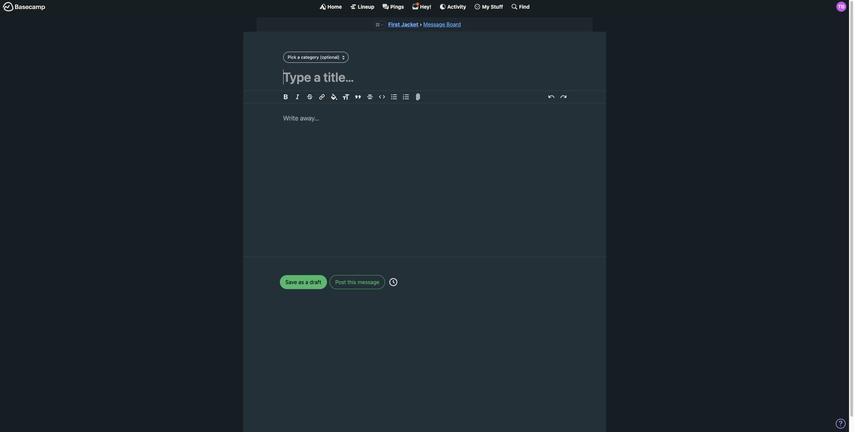 Task type: describe. For each thing, give the bounding box(es) containing it.
lineup link
[[350, 3, 375, 10]]

switch accounts image
[[3, 2, 45, 12]]

find
[[519, 4, 530, 10]]

1 vertical spatial a
[[306, 279, 308, 285]]

main element
[[0, 0, 850, 13]]

pings
[[391, 4, 404, 10]]

save as a draft button
[[280, 275, 327, 289]]

activity link
[[440, 3, 466, 10]]

Type a title… text field
[[283, 69, 566, 84]]

this
[[348, 279, 357, 285]]

pick a category (optional) button
[[283, 52, 349, 63]]

save
[[286, 279, 297, 285]]

draft
[[310, 279, 321, 285]]

pick
[[288, 54, 296, 60]]

0 vertical spatial a
[[298, 54, 300, 60]]

tyler black image
[[837, 2, 847, 12]]

stuff
[[491, 4, 503, 10]]

(optional)
[[320, 54, 340, 60]]

schedule this to post later image
[[390, 278, 398, 286]]



Task type: vqa. For each thing, say whether or not it's contained in the screenshot.
my stuff
yes



Task type: locate. For each thing, give the bounding box(es) containing it.
a right pick
[[298, 54, 300, 60]]

a right as
[[306, 279, 308, 285]]

pings button
[[383, 3, 404, 10]]

hey! button
[[412, 2, 432, 10]]

0 horizontal spatial a
[[298, 54, 300, 60]]

message
[[358, 279, 380, 285]]

post this message button
[[330, 275, 385, 289]]

first jacket link
[[388, 21, 419, 27]]

message
[[424, 21, 445, 27]]

jacket
[[401, 21, 419, 27]]

first
[[388, 21, 400, 27]]

› message board
[[420, 21, 461, 27]]

post this message
[[336, 279, 380, 285]]

home
[[328, 4, 342, 10]]

pick a category (optional)
[[288, 54, 340, 60]]

category
[[301, 54, 319, 60]]

first jacket
[[388, 21, 419, 27]]

1 horizontal spatial a
[[306, 279, 308, 285]]

Write away… text field
[[263, 103, 586, 249]]

my
[[482, 4, 490, 10]]

post
[[336, 279, 346, 285]]

board
[[447, 21, 461, 27]]

message board link
[[424, 21, 461, 27]]

hey!
[[420, 4, 432, 10]]

a
[[298, 54, 300, 60], [306, 279, 308, 285]]

my stuff button
[[474, 3, 503, 10]]

activity
[[448, 4, 466, 10]]

›
[[420, 21, 422, 27]]

home link
[[320, 3, 342, 10]]

lineup
[[358, 4, 375, 10]]

my stuff
[[482, 4, 503, 10]]

save as a draft
[[286, 279, 321, 285]]

find button
[[511, 3, 530, 10]]

as
[[299, 279, 304, 285]]



